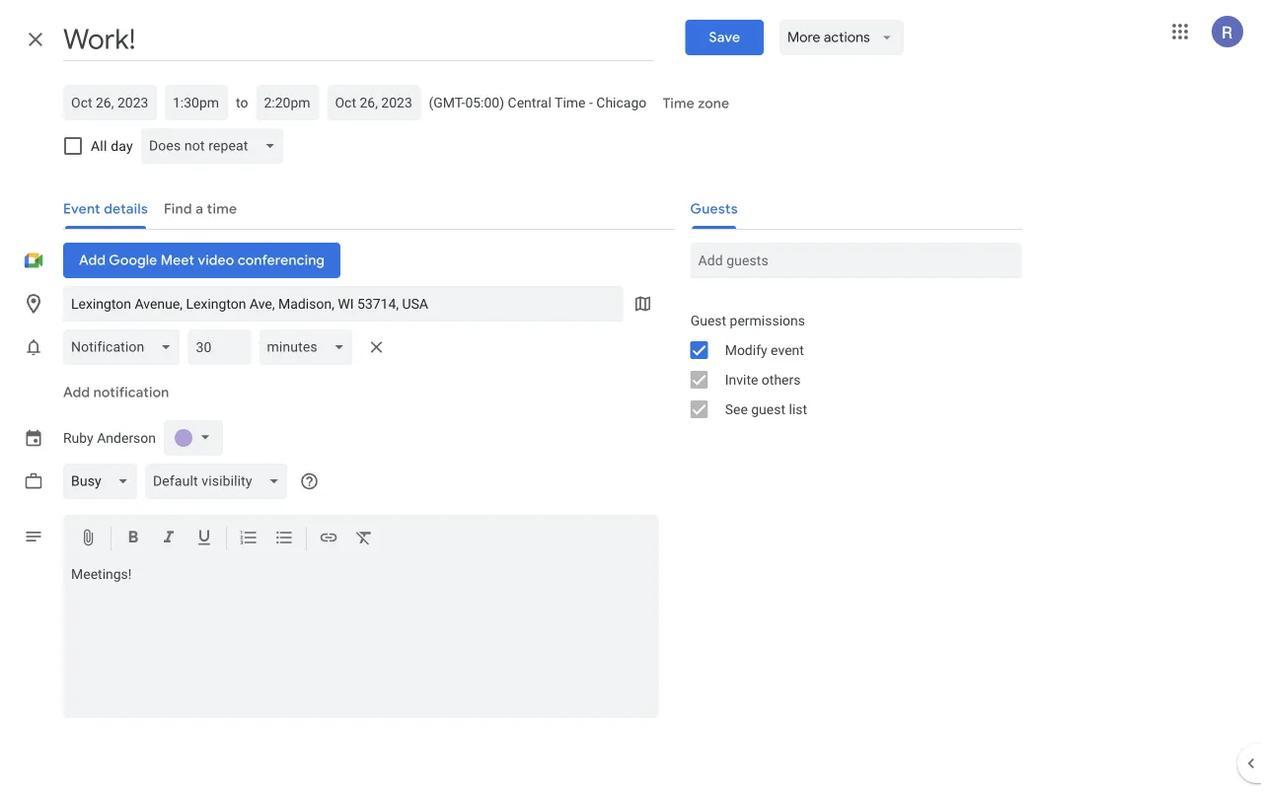 Task type: locate. For each thing, give the bounding box(es) containing it.
Guests text field
[[699, 243, 1015, 278]]

italic image
[[159, 528, 179, 551]]

Start date text field
[[71, 91, 149, 115]]

invite
[[725, 372, 759, 388]]

actions
[[825, 29, 871, 46]]

guest
[[691, 313, 727, 329]]

central
[[508, 94, 552, 111]]

insert link image
[[319, 528, 339, 551]]

Description text field
[[63, 567, 659, 715]]

time left - on the top left of page
[[555, 94, 586, 111]]

group containing guest permissions
[[675, 306, 1023, 425]]

notification
[[93, 384, 169, 402]]

time zone button
[[655, 86, 738, 121]]

save
[[710, 29, 741, 46]]

time
[[555, 94, 586, 111], [663, 95, 695, 113]]

add notification button
[[55, 369, 177, 417]]

None field
[[141, 128, 292, 164], [63, 330, 188, 365], [259, 330, 361, 365], [63, 464, 145, 500], [145, 464, 296, 500], [141, 128, 292, 164], [63, 330, 188, 365], [259, 330, 361, 365], [63, 464, 145, 500], [145, 464, 296, 500]]

group
[[675, 306, 1023, 425]]

add notification
[[63, 384, 169, 402]]

Title text field
[[63, 18, 654, 61]]

formatting options toolbar
[[63, 515, 659, 563]]

30 minutes before element
[[63, 326, 393, 369]]

0 horizontal spatial time
[[555, 94, 586, 111]]

time left zone in the right top of the page
[[663, 95, 695, 113]]

End date text field
[[335, 91, 413, 115]]

bulleted list image
[[275, 528, 294, 551]]

arrow_drop_down
[[879, 29, 897, 46]]

permissions
[[730, 313, 806, 329]]

add
[[63, 384, 90, 402]]

guest permissions
[[691, 313, 806, 329]]

1 horizontal spatial time
[[663, 95, 695, 113]]

time inside button
[[663, 95, 695, 113]]

numbered list image
[[239, 528, 259, 551]]

event
[[771, 342, 805, 358]]

time zone
[[663, 95, 730, 113]]

all
[[91, 138, 107, 154]]



Task type: describe. For each thing, give the bounding box(es) containing it.
ruby anderson
[[63, 430, 156, 447]]

day
[[111, 138, 133, 154]]

ruby
[[63, 430, 94, 447]]

see
[[725, 401, 748, 418]]

save button
[[686, 20, 764, 55]]

invite others
[[725, 372, 801, 388]]

zone
[[698, 95, 730, 113]]

Start time text field
[[173, 91, 220, 115]]

to
[[236, 94, 248, 111]]

bold image
[[123, 528, 143, 551]]

05:00)
[[465, 94, 505, 111]]

list
[[789, 401, 808, 418]]

guest
[[752, 401, 786, 418]]

Minutes in advance for notification number field
[[196, 330, 243, 365]]

End time text field
[[264, 91, 311, 115]]

see guest list
[[725, 401, 808, 418]]

modify event
[[725, 342, 805, 358]]

more actions arrow_drop_down
[[788, 29, 897, 46]]

Location text field
[[71, 286, 616, 322]]

others
[[762, 372, 801, 388]]

meetings!
[[71, 567, 132, 583]]

-
[[589, 94, 593, 111]]

more
[[788, 29, 821, 46]]

(gmt-05:00) central time - chicago
[[429, 94, 647, 111]]

all day
[[91, 138, 133, 154]]

remove formatting image
[[354, 528, 374, 551]]

chicago
[[597, 94, 647, 111]]

underline image
[[195, 528, 214, 551]]

anderson
[[97, 430, 156, 447]]

modify
[[725, 342, 768, 358]]

(gmt-
[[429, 94, 465, 111]]



Task type: vqa. For each thing, say whether or not it's contained in the screenshot.
TASKS SIDEBAR icon on the top of page
no



